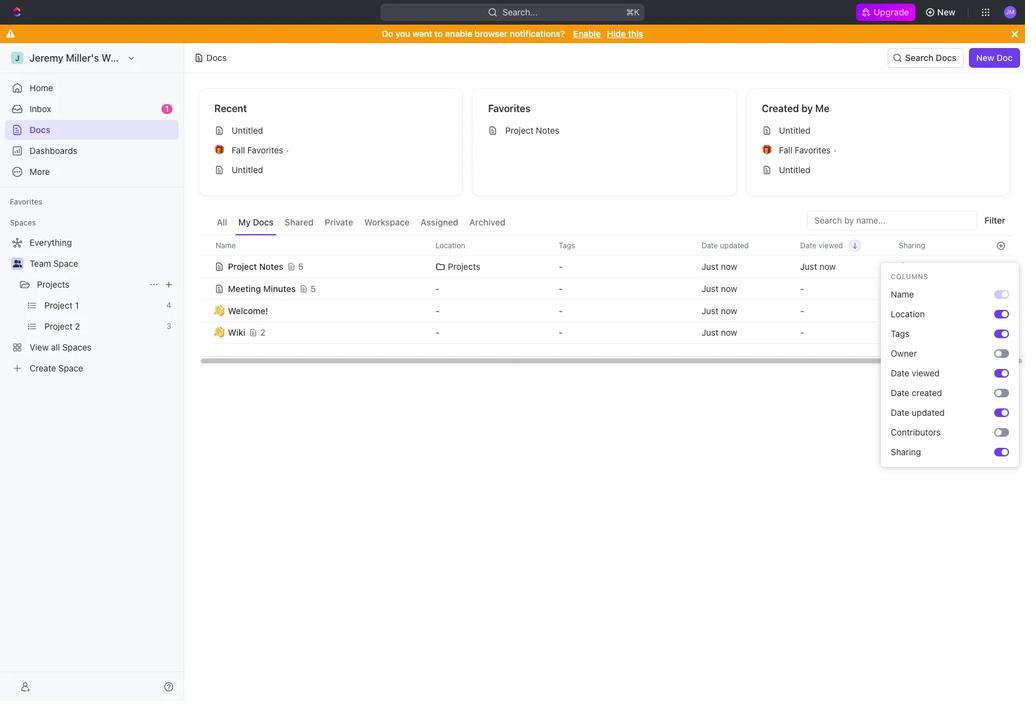 Task type: describe. For each thing, give the bounding box(es) containing it.
my
[[238, 217, 251, 227]]

created by me
[[762, 103, 830, 114]]

location inside row
[[436, 241, 466, 250]]

new doc button
[[969, 48, 1021, 68]]

private
[[325, 217, 353, 227]]

date updated button
[[695, 236, 757, 255]]

notes inside row
[[259, 261, 283, 272]]

spaces
[[10, 218, 36, 227]]

user group image
[[13, 260, 22, 268]]

search docs button
[[888, 48, 964, 68]]

now for project notes
[[721, 261, 738, 272]]

new for new doc
[[977, 52, 995, 63]]

• for recent
[[286, 145, 290, 155]]

sharing inside row
[[899, 241, 926, 250]]

search...
[[503, 7, 538, 17]]

3 cell from the top
[[199, 300, 213, 322]]

just now for wiki
[[702, 327, 738, 338]]

search
[[906, 52, 934, 63]]

wiki
[[228, 327, 246, 338]]

recent
[[215, 103, 247, 114]]

docs inside sidebar navigation
[[30, 125, 50, 135]]

now for wiki
[[721, 327, 738, 338]]

cell for wiki
[[199, 322, 213, 344]]

all button
[[214, 211, 230, 235]]

cell for project notes
[[199, 255, 213, 277]]

docs inside button
[[936, 52, 957, 63]]

1 horizontal spatial updated
[[912, 407, 945, 418]]

welcome! button
[[215, 300, 421, 322]]

by
[[802, 103, 813, 114]]

2
[[260, 327, 266, 338]]

created
[[912, 388, 943, 398]]

tree inside sidebar navigation
[[5, 233, 179, 378]]

just now for project notes
[[702, 261, 738, 272]]

row containing project notes
[[199, 254, 1012, 279]]

1 horizontal spatial name
[[891, 289, 915, 300]]

dashboards
[[30, 145, 77, 156]]

tab list containing all
[[214, 211, 509, 235]]

now for meeting minutes
[[721, 283, 738, 294]]

enable
[[574, 28, 601, 39]]

do
[[382, 28, 394, 39]]

my docs
[[238, 217, 274, 227]]

• for created by me
[[834, 145, 837, 155]]

space
[[53, 258, 78, 269]]

docs inside button
[[253, 217, 274, 227]]

doc
[[997, 52, 1013, 63]]

want
[[413, 28, 433, 39]]

project inside row
[[228, 261, 257, 272]]

browser
[[475, 28, 508, 39]]

fall favorites • for created by me
[[780, 145, 837, 155]]

notifications?
[[510, 28, 565, 39]]

upgrade
[[874, 7, 910, 17]]

upgrade link
[[857, 4, 916, 21]]

archived button
[[467, 211, 509, 235]]

team
[[30, 258, 51, 269]]

meeting
[[228, 283, 261, 294]]

5 for project notes
[[298, 261, 304, 272]]

1 vertical spatial sharing
[[891, 447, 922, 457]]

1 horizontal spatial viewed
[[912, 368, 940, 378]]

row containing meeting minutes
[[199, 276, 1012, 301]]

this
[[628, 28, 643, 39]]

sidebar navigation
[[0, 43, 184, 701]]

docs link
[[5, 120, 179, 140]]

archived
[[470, 217, 506, 227]]

owner
[[891, 348, 917, 359]]

all
[[217, 217, 227, 227]]

name inside row
[[216, 241, 236, 250]]

just for meeting minutes
[[702, 283, 719, 294]]

1 horizontal spatial date updated
[[891, 407, 945, 418]]

shared
[[285, 217, 314, 227]]

minutes
[[263, 283, 296, 294]]

enable
[[445, 28, 473, 39]]

columns
[[891, 272, 929, 280]]

new doc
[[977, 52, 1013, 63]]

projects inside row
[[448, 261, 481, 272]]

tags inside row
[[559, 241, 575, 250]]

column header inside table
[[199, 235, 213, 256]]



Task type: locate. For each thing, give the bounding box(es) containing it.
fall down created
[[780, 145, 793, 155]]

now
[[721, 261, 738, 272], [820, 261, 836, 272], [721, 283, 738, 294], [721, 305, 738, 316], [721, 327, 738, 338]]

tab list
[[214, 211, 509, 235]]

location down columns
[[891, 309, 925, 319]]

untitled
[[232, 125, 263, 136], [780, 125, 811, 136], [232, 165, 263, 175], [780, 165, 811, 175]]

0 horizontal spatial 5
[[298, 261, 304, 272]]

fall for created by me
[[780, 145, 793, 155]]

just for project notes
[[702, 261, 719, 272]]

0 vertical spatial updated
[[720, 241, 749, 250]]

2 • from the left
[[834, 145, 837, 155]]

1 horizontal spatial project notes
[[506, 125, 560, 136]]

1 horizontal spatial date viewed
[[891, 368, 940, 378]]

fall favorites • down recent at the left
[[232, 145, 290, 155]]

•
[[286, 145, 290, 155], [834, 145, 837, 155]]

welcome!
[[228, 305, 268, 316]]

1 cell from the top
[[199, 255, 213, 277]]

sharing
[[899, 241, 926, 250], [891, 447, 922, 457]]

you
[[396, 28, 411, 39]]

0 vertical spatial notes
[[536, 125, 560, 136]]

project notes inside project notes link
[[506, 125, 560, 136]]

cell for meeting minutes
[[199, 277, 213, 300]]

🎁 for recent
[[215, 145, 224, 155]]

updated
[[720, 241, 749, 250], [912, 407, 945, 418]]

table containing project notes
[[199, 235, 1012, 345]]

workspace
[[364, 217, 410, 227]]

new for new
[[938, 7, 956, 17]]

name down all button
[[216, 241, 236, 250]]

2 row from the top
[[199, 254, 1012, 279]]

shared button
[[282, 211, 317, 235]]

projects
[[448, 261, 481, 272], [37, 279, 70, 290]]

fall favorites • down by
[[780, 145, 837, 155]]

untitled link
[[210, 121, 453, 141], [757, 121, 1000, 141], [210, 160, 453, 180], [757, 160, 1000, 180]]

0 horizontal spatial fall
[[232, 145, 245, 155]]

1 vertical spatial date updated
[[891, 407, 945, 418]]

date updated
[[702, 241, 749, 250], [891, 407, 945, 418]]

name
[[216, 241, 236, 250], [891, 289, 915, 300]]

private button
[[322, 211, 356, 235]]

assigned button
[[418, 211, 462, 235]]

my docs button
[[235, 211, 277, 235]]

2 fall from the left
[[780, 145, 793, 155]]

1 vertical spatial location
[[891, 309, 925, 319]]

new button
[[921, 2, 963, 22]]

fall
[[232, 145, 245, 155], [780, 145, 793, 155]]

created
[[762, 103, 800, 114]]

1 • from the left
[[286, 145, 290, 155]]

favorites button
[[5, 195, 47, 210]]

1 vertical spatial project notes
[[228, 261, 283, 272]]

notes
[[536, 125, 560, 136], [259, 261, 283, 272]]

search docs
[[906, 52, 957, 63]]

row containing wiki
[[199, 321, 1012, 345]]

🎁 down created
[[762, 145, 772, 155]]

5 row from the top
[[199, 321, 1012, 345]]

just now
[[702, 261, 738, 272], [801, 261, 836, 272], [702, 283, 738, 294], [702, 305, 738, 316], [702, 327, 738, 338]]

date
[[702, 241, 718, 250], [801, 241, 817, 250], [891, 368, 910, 378], [891, 388, 910, 398], [891, 407, 910, 418]]

0 vertical spatial location
[[436, 241, 466, 250]]

cell
[[199, 255, 213, 277], [199, 277, 213, 300], [199, 300, 213, 322], [199, 322, 213, 344]]

contributors
[[891, 427, 941, 438]]

new up search docs
[[938, 7, 956, 17]]

home
[[30, 83, 53, 93]]

1 vertical spatial name
[[891, 289, 915, 300]]

1 vertical spatial updated
[[912, 407, 945, 418]]

favorites
[[488, 103, 531, 114], [247, 145, 283, 155], [795, 145, 831, 155], [10, 197, 42, 206]]

1 fall from the left
[[232, 145, 245, 155]]

workspace button
[[361, 211, 413, 235]]

1 horizontal spatial project
[[506, 125, 534, 136]]

projects link
[[37, 275, 144, 295]]

projects down archived button
[[448, 261, 481, 272]]

1 🎁 from the left
[[215, 145, 224, 155]]

0 horizontal spatial fall favorites •
[[232, 145, 290, 155]]

0 horizontal spatial project
[[228, 261, 257, 272]]

new left doc
[[977, 52, 995, 63]]

0 vertical spatial date viewed
[[801, 241, 843, 250]]

4 cell from the top
[[199, 322, 213, 344]]

🎁 for created by me
[[762, 145, 772, 155]]

projects inside projects 'link'
[[37, 279, 70, 290]]

1 vertical spatial tags
[[891, 329, 910, 339]]

sharing down contributors
[[891, 447, 922, 457]]

1 horizontal spatial new
[[977, 52, 995, 63]]

viewed
[[819, 241, 843, 250], [912, 368, 940, 378]]

0 horizontal spatial projects
[[37, 279, 70, 290]]

row
[[199, 235, 1012, 256], [199, 254, 1012, 279], [199, 276, 1012, 301], [199, 300, 1012, 322], [199, 321, 1012, 345]]

0 horizontal spatial viewed
[[819, 241, 843, 250]]

dashboards link
[[5, 141, 179, 161]]

⌘k
[[627, 7, 640, 17]]

0 vertical spatial 5
[[298, 261, 304, 272]]

1 horizontal spatial notes
[[536, 125, 560, 136]]

0 vertical spatial name
[[216, 241, 236, 250]]

to
[[435, 28, 443, 39]]

0 horizontal spatial location
[[436, 241, 466, 250]]

docs right 'search'
[[936, 52, 957, 63]]

tree containing team space
[[5, 233, 179, 378]]

fall favorites • for recent
[[232, 145, 290, 155]]

4 row from the top
[[199, 300, 1012, 322]]

1 fall favorites • from the left
[[232, 145, 290, 155]]

project notes inside row
[[228, 261, 283, 272]]

2 🎁 from the left
[[762, 145, 772, 155]]

new
[[938, 7, 956, 17], [977, 52, 995, 63]]

date updated inside button
[[702, 241, 749, 250]]

5
[[298, 261, 304, 272], [311, 283, 316, 294]]

team space link
[[30, 254, 176, 274]]

meeting minutes
[[228, 283, 296, 294]]

just now for meeting minutes
[[702, 283, 738, 294]]

3 row from the top
[[199, 276, 1012, 301]]

docs down inbox
[[30, 125, 50, 135]]

date viewed inside button
[[801, 241, 843, 250]]

0 horizontal spatial notes
[[259, 261, 283, 272]]

1 horizontal spatial 🎁
[[762, 145, 772, 155]]

0 horizontal spatial updated
[[720, 241, 749, 250]]

1 vertical spatial 5
[[311, 283, 316, 294]]

🎁
[[215, 145, 224, 155], [762, 145, 772, 155]]

location
[[436, 241, 466, 250], [891, 309, 925, 319]]

projects down team space
[[37, 279, 70, 290]]

row containing welcome!
[[199, 300, 1012, 322]]

just for wiki
[[702, 327, 719, 338]]

1 horizontal spatial fall
[[780, 145, 793, 155]]

1 horizontal spatial •
[[834, 145, 837, 155]]

row containing name
[[199, 235, 1012, 256]]

tree
[[5, 233, 179, 378]]

0 vertical spatial viewed
[[819, 241, 843, 250]]

date created
[[891, 388, 943, 398]]

1 horizontal spatial tags
[[891, 329, 910, 339]]

1 horizontal spatial location
[[891, 309, 925, 319]]

fall down recent at the left
[[232, 145, 245, 155]]

5 down shared button
[[298, 261, 304, 272]]

1 vertical spatial notes
[[259, 261, 283, 272]]

1 horizontal spatial 5
[[311, 283, 316, 294]]

fall for recent
[[232, 145, 245, 155]]

2 cell from the top
[[199, 277, 213, 300]]

0 vertical spatial date updated
[[702, 241, 749, 250]]

0 horizontal spatial new
[[938, 7, 956, 17]]

location down assigned button
[[436, 241, 466, 250]]

0 vertical spatial sharing
[[899, 241, 926, 250]]

project
[[506, 125, 534, 136], [228, 261, 257, 272]]

0 horizontal spatial project notes
[[228, 261, 283, 272]]

viewed inside button
[[819, 241, 843, 250]]

tags
[[559, 241, 575, 250], [891, 329, 910, 339]]

-
[[559, 261, 563, 272], [436, 283, 440, 294], [559, 283, 563, 294], [801, 283, 805, 294], [436, 305, 440, 316], [559, 305, 563, 316], [801, 305, 805, 316], [436, 327, 440, 338], [559, 327, 563, 338], [801, 327, 805, 338]]

1 horizontal spatial projects
[[448, 261, 481, 272]]

date viewed button
[[793, 236, 862, 255]]

1 vertical spatial project
[[228, 261, 257, 272]]

1
[[165, 104, 169, 113]]

name down columns
[[891, 289, 915, 300]]

1 vertical spatial new
[[977, 52, 995, 63]]

sharing up columns
[[899, 241, 926, 250]]

fall favorites •
[[232, 145, 290, 155], [780, 145, 837, 155]]

2 fall favorites • from the left
[[780, 145, 837, 155]]

team space
[[30, 258, 78, 269]]

date viewed
[[801, 241, 843, 250], [891, 368, 940, 378]]

Search by name... text field
[[815, 211, 970, 230]]

0 horizontal spatial date updated
[[702, 241, 749, 250]]

do you want to enable browser notifications? enable hide this
[[382, 28, 643, 39]]

home link
[[5, 78, 179, 98]]

5 for meeting minutes
[[311, 283, 316, 294]]

assigned
[[421, 217, 459, 227]]

0 vertical spatial new
[[938, 7, 956, 17]]

0 vertical spatial projects
[[448, 261, 481, 272]]

0 horizontal spatial •
[[286, 145, 290, 155]]

0 vertical spatial project
[[506, 125, 534, 136]]

table
[[199, 235, 1012, 345]]

0 vertical spatial project notes
[[506, 125, 560, 136]]

me
[[816, 103, 830, 114]]

1 horizontal spatial fall favorites •
[[780, 145, 837, 155]]

5 up welcome! button
[[311, 283, 316, 294]]

docs right my
[[253, 217, 274, 227]]

1 vertical spatial projects
[[37, 279, 70, 290]]

1 row from the top
[[199, 235, 1012, 256]]

🎁 down recent at the left
[[215, 145, 224, 155]]

0 horizontal spatial 🎁
[[215, 145, 224, 155]]

hide
[[607, 28, 626, 39]]

1 vertical spatial viewed
[[912, 368, 940, 378]]

inbox
[[30, 104, 51, 114]]

project notes
[[506, 125, 560, 136], [228, 261, 283, 272]]

docs
[[206, 52, 227, 63], [936, 52, 957, 63], [30, 125, 50, 135], [253, 217, 274, 227]]

0 horizontal spatial name
[[216, 241, 236, 250]]

1 vertical spatial date viewed
[[891, 368, 940, 378]]

just
[[702, 261, 719, 272], [801, 261, 818, 272], [702, 283, 719, 294], [702, 305, 719, 316], [702, 327, 719, 338]]

0 horizontal spatial date viewed
[[801, 241, 843, 250]]

docs up recent at the left
[[206, 52, 227, 63]]

updated inside date updated button
[[720, 241, 749, 250]]

0 horizontal spatial tags
[[559, 241, 575, 250]]

0 vertical spatial tags
[[559, 241, 575, 250]]

column header
[[199, 235, 213, 256]]

project notes link
[[483, 121, 727, 141]]

favorites inside button
[[10, 197, 42, 206]]



Task type: vqa. For each thing, say whether or not it's contained in the screenshot.
want
yes



